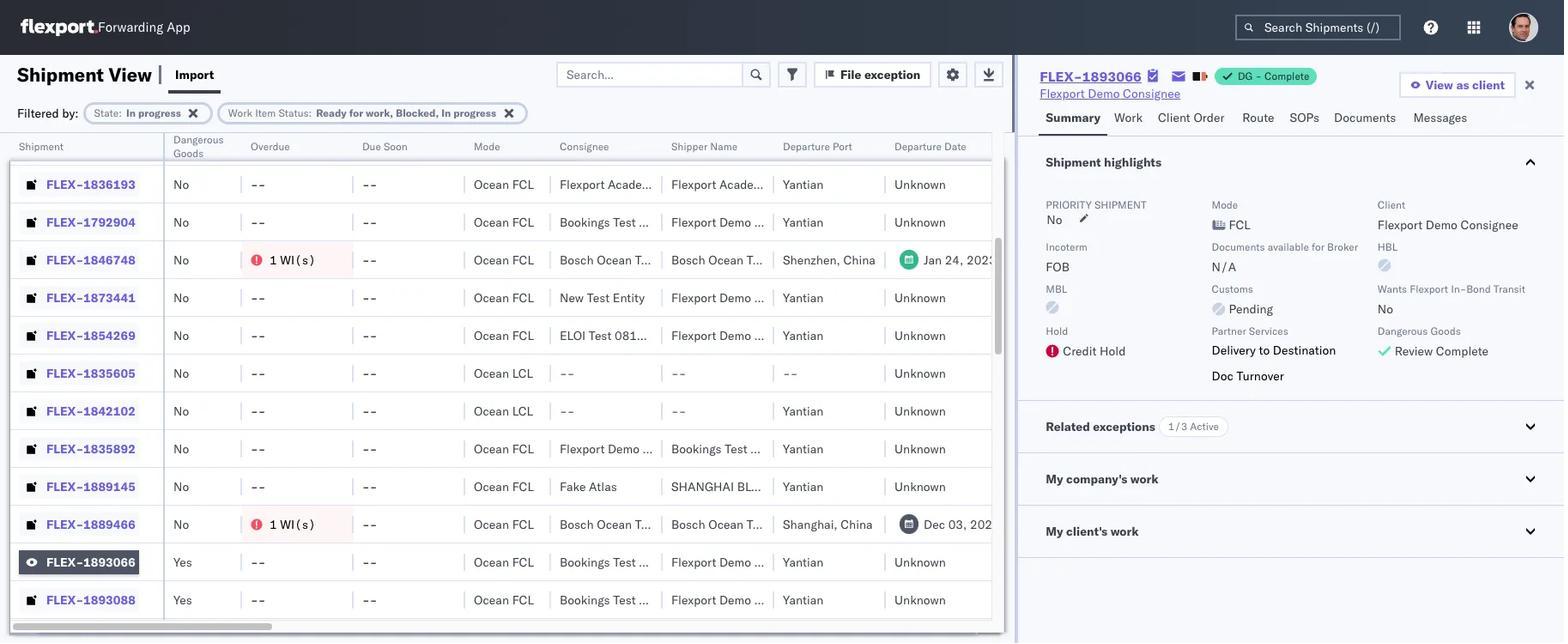 Task type: vqa. For each thing, say whether or not it's contained in the screenshot.


Task type: locate. For each thing, give the bounding box(es) containing it.
0 vertical spatial shipment
[[17, 62, 104, 86]]

flex- up flex-1893066 button
[[46, 517, 83, 532]]

0 horizontal spatial :
[[119, 106, 122, 119]]

bosch down fake
[[560, 517, 594, 532]]

1 horizontal spatial view
[[1426, 77, 1454, 93]]

1 vertical spatial complete
[[1437, 344, 1489, 359]]

bond
[[1467, 283, 1491, 295]]

2 in from the left
[[442, 106, 451, 119]]

departure inside "button"
[[895, 140, 942, 153]]

yantian for flex-1842102
[[783, 403, 824, 419]]

flex-1792904 button
[[19, 210, 139, 234]]

0 vertical spatial my
[[1046, 472, 1064, 487]]

0 horizontal spatial dangerous
[[173, 133, 224, 146]]

pending
[[1229, 301, 1274, 317]]

1 resize handle column header from the left
[[143, 133, 163, 643]]

1 vertical spatial shanghai,
[[783, 517, 838, 532]]

flex-1889466 button
[[19, 512, 139, 536]]

1 vertical spatial pst
[[1003, 517, 1024, 532]]

co.,
[[802, 479, 827, 494]]

no inside wants flexport in-bond transit no
[[1378, 301, 1394, 317]]

flex- up the flex-1792904 button on the left of the page
[[46, 176, 83, 192]]

flex-1842102
[[46, 403, 136, 419]]

fcl for flex-1893088
[[512, 592, 534, 608]]

active
[[1190, 420, 1219, 433]]

flex-1854269 button
[[19, 323, 139, 347]]

1 horizontal spatial client
[[1378, 198, 1406, 211]]

client left order on the right of page
[[1159, 110, 1191, 125]]

shanghai, china up ltd.
[[783, 139, 873, 154]]

2 academy from the left
[[720, 176, 770, 192]]

for left work,
[[349, 106, 363, 119]]

flex-1795440 button
[[19, 134, 139, 158]]

0 horizontal spatial flex-1893066
[[46, 554, 136, 570]]

due soon
[[362, 140, 408, 153]]

1 vertical spatial dangerous
[[1378, 325, 1428, 337]]

shipment button
[[10, 137, 146, 154]]

progress down import button
[[138, 106, 181, 119]]

ocean fcl for flex-1792904
[[474, 214, 534, 230]]

no right 1842102
[[173, 403, 189, 419]]

work item status : ready for work, blocked, in progress
[[228, 106, 496, 119]]

flex-1836193 button
[[19, 172, 139, 196]]

2 shanghai, from the top
[[783, 517, 838, 532]]

1 vertical spatial mode
[[1212, 198, 1239, 211]]

bosch up new
[[560, 252, 594, 268]]

1 horizontal spatial :
[[309, 106, 312, 119]]

flex- down flex-1889466 'button'
[[46, 554, 83, 570]]

1 yes from the top
[[173, 554, 192, 570]]

status
[[279, 106, 309, 119]]

flex-1893066 up flex-1893088
[[46, 554, 136, 570]]

port
[[833, 140, 852, 153]]

pst right the 2022
[[1003, 517, 1024, 532]]

7 unknown from the top
[[895, 403, 946, 419]]

3 yantian from the top
[[783, 290, 824, 305]]

no right '1846748'
[[173, 252, 189, 268]]

no down priority
[[1047, 212, 1063, 228]]

fcl for flex-1835892
[[512, 441, 534, 456]]

0 vertical spatial hold
[[1046, 325, 1069, 337]]

import button
[[168, 55, 221, 94]]

yantian for flex-1893066
[[783, 554, 824, 570]]

1 wi(s)
[[270, 252, 316, 268], [270, 517, 316, 532]]

bosch down (us)
[[672, 252, 706, 268]]

no for flex-1846748
[[173, 252, 189, 268]]

yes for flex-1893066
[[173, 554, 192, 570]]

2 ocean fcl from the top
[[474, 176, 534, 192]]

1 1 from the top
[[270, 252, 277, 268]]

unknown for 1893066
[[895, 554, 946, 570]]

3 unknown from the top
[[895, 214, 946, 230]]

1 horizontal spatial hold
[[1100, 344, 1126, 359]]

departure port button
[[775, 137, 869, 154]]

china
[[841, 139, 873, 154], [844, 252, 876, 268], [841, 517, 873, 532]]

: up 1795440
[[119, 106, 122, 119]]

sops button
[[1284, 102, 1328, 136]]

exception
[[865, 67, 921, 82]]

shanghai, up ltd.
[[783, 139, 838, 154]]

0 vertical spatial wi(s)
[[280, 252, 316, 268]]

work right client's
[[1111, 524, 1139, 539]]

forwarding app
[[98, 19, 190, 36]]

0 horizontal spatial hold
[[1046, 325, 1069, 337]]

departure left date
[[895, 140, 942, 153]]

1893066 down 1889466
[[83, 554, 136, 570]]

1 vertical spatial 1 wi(s)
[[270, 517, 316, 532]]

new test entity
[[560, 290, 645, 305]]

doc
[[1212, 368, 1234, 384]]

date
[[945, 140, 967, 153]]

0 vertical spatial shanghai, china
[[783, 139, 873, 154]]

1 vertical spatial hold
[[1100, 344, 1126, 359]]

china down file
[[841, 139, 873, 154]]

0 horizontal spatial progress
[[138, 106, 181, 119]]

flex- up 'flex-1846748' button
[[46, 214, 83, 230]]

shipment for shipment highlights
[[1046, 155, 1101, 170]]

2 yes from the top
[[173, 592, 192, 608]]

1 shanghai, china from the top
[[783, 139, 873, 154]]

1 vertical spatial ocean lcl
[[474, 403, 533, 419]]

0 horizontal spatial mode
[[474, 140, 500, 153]]

1 horizontal spatial in
[[442, 106, 451, 119]]

1 yantian from the top
[[783, 176, 824, 192]]

work left item
[[228, 106, 253, 119]]

flex- up the summary
[[1040, 68, 1083, 85]]

work right company's
[[1131, 472, 1159, 487]]

client for order
[[1159, 110, 1191, 125]]

flex-1873441 button
[[19, 286, 139, 310]]

1893066 up 'flexport demo consignee'
[[1083, 68, 1142, 85]]

shipment down the filtered
[[19, 140, 64, 153]]

no right 1835892
[[173, 441, 189, 456]]

unknown
[[895, 139, 946, 154], [895, 176, 946, 192], [895, 214, 946, 230], [895, 290, 946, 305], [895, 328, 946, 343], [895, 365, 946, 381], [895, 403, 946, 419], [895, 441, 946, 456], [895, 479, 946, 494], [895, 554, 946, 570], [895, 592, 946, 608]]

2 vertical spatial shipment
[[1046, 155, 1101, 170]]

7 yantian from the top
[[783, 479, 824, 494]]

documents inside documents button
[[1335, 110, 1397, 125]]

1 my from the top
[[1046, 472, 1064, 487]]

7 ocean fcl from the top
[[474, 441, 534, 456]]

dangerous goods up the review
[[1378, 325, 1461, 337]]

view up state : in progress at left
[[109, 62, 152, 86]]

3 ocean fcl from the top
[[474, 214, 534, 230]]

1 vertical spatial goods
[[1431, 325, 1461, 337]]

client inside client order button
[[1159, 110, 1191, 125]]

1 vertical spatial for
[[1312, 240, 1325, 253]]

1 shanghai, from the top
[[783, 139, 838, 154]]

documents
[[1335, 110, 1397, 125], [1212, 240, 1265, 253]]

0 vertical spatial dangerous
[[173, 133, 224, 146]]

no down the wants
[[1378, 301, 1394, 317]]

1 for 1846748
[[270, 252, 277, 268]]

1 1 wi(s) from the top
[[270, 252, 316, 268]]

no for flex-1792904
[[173, 214, 189, 230]]

dangerous up the review
[[1378, 325, 1428, 337]]

0 horizontal spatial academy
[[608, 176, 658, 192]]

work for work
[[1115, 110, 1143, 125]]

2 my from the top
[[1046, 524, 1064, 539]]

ocean for 1889145
[[474, 479, 509, 494]]

flexport demo shipper co. for 1893066
[[672, 554, 817, 570]]

1 horizontal spatial departure
[[895, 140, 942, 153]]

0 horizontal spatial dangerous goods
[[173, 133, 224, 160]]

bookings for flex-1893088
[[560, 592, 610, 608]]

1 vertical spatial documents
[[1212, 240, 1265, 253]]

goods down state : in progress at left
[[173, 147, 204, 160]]

flex- down flex-1873441 button
[[46, 328, 83, 343]]

china down ltd
[[841, 517, 873, 532]]

flex- up flex-1889145 button
[[46, 441, 83, 456]]

0 vertical spatial 1 wi(s)
[[270, 252, 316, 268]]

0 vertical spatial lcl
[[512, 365, 533, 381]]

shanghai, for bosch ocean test
[[783, 517, 838, 532]]

0 vertical spatial shanghai,
[[783, 139, 838, 154]]

0 vertical spatial mode
[[474, 140, 500, 153]]

co.
[[800, 214, 817, 230], [800, 290, 817, 305], [800, 328, 817, 343], [688, 441, 705, 456], [800, 554, 817, 570], [800, 592, 817, 608]]

mode button
[[465, 137, 534, 154]]

no right "1854269"
[[173, 328, 189, 343]]

10 ocean fcl from the top
[[474, 554, 534, 570]]

shipment view
[[17, 62, 152, 86]]

new
[[560, 290, 584, 305]]

shanghai
[[672, 479, 734, 494]]

resize handle column header
[[143, 133, 163, 643], [222, 133, 242, 643], [333, 133, 354, 643], [445, 133, 465, 643], [531, 133, 551, 643], [642, 133, 663, 643], [754, 133, 775, 643], [866, 133, 886, 643]]

0 horizontal spatial documents
[[1212, 240, 1265, 253]]

4 unknown from the top
[[895, 290, 946, 305]]

ocean fcl for flex-1836193
[[474, 176, 534, 192]]

unknown for 1893088
[[895, 592, 946, 608]]

0 horizontal spatial in
[[126, 106, 136, 119]]

my company's work
[[1046, 472, 1159, 487]]

1 vertical spatial shanghai, china
[[783, 517, 873, 532]]

soon
[[384, 140, 408, 153]]

co. for 1854269
[[800, 328, 817, 343]]

2 1 wi(s) from the top
[[270, 517, 316, 532]]

8 yantian from the top
[[783, 554, 824, 570]]

shipment for shipment
[[19, 140, 64, 153]]

1 vertical spatial lcl
[[512, 403, 533, 419]]

1/3 active
[[1169, 420, 1219, 433]]

no down dangerous goods button
[[173, 176, 189, 192]]

1 vertical spatial my
[[1046, 524, 1064, 539]]

yes for flex-1893088
[[173, 592, 192, 608]]

5 ocean fcl from the top
[[474, 290, 534, 305]]

flex- down flex-1893066 button
[[46, 592, 83, 608]]

unknown for 1835605
[[895, 365, 946, 381]]

for left broker
[[1312, 240, 1325, 253]]

flex- for 'flex-1835605' button
[[46, 365, 83, 381]]

no for flex-1795440
[[173, 139, 189, 154]]

9 ocean fcl from the top
[[474, 517, 534, 532]]

2 shanghai, china from the top
[[783, 517, 873, 532]]

departure
[[783, 140, 830, 153], [895, 140, 942, 153]]

dec 03, 2022 pst
[[924, 517, 1024, 532]]

9 unknown from the top
[[895, 479, 946, 494]]

no for flex-1835605
[[173, 365, 189, 381]]

in right blocked,
[[442, 106, 451, 119]]

6 unknown from the top
[[895, 365, 946, 381]]

11 unknown from the top
[[895, 592, 946, 608]]

1 vertical spatial china
[[844, 252, 876, 268]]

Search Shipments (/) text field
[[1236, 15, 1402, 40]]

shanghai, china down ltd
[[783, 517, 873, 532]]

flex-1792904
[[46, 214, 136, 230]]

1893066 inside button
[[83, 554, 136, 570]]

bosch down shanghai
[[672, 517, 706, 532]]

consignee inside client flexport demo consignee incoterm fob
[[1461, 217, 1519, 233]]

destination
[[1273, 343, 1337, 358]]

2 : from the left
[[309, 106, 312, 119]]

in right 'state'
[[126, 106, 136, 119]]

: left ready
[[309, 106, 312, 119]]

mbl
[[1046, 283, 1068, 295]]

flex- up flex-1842102 button
[[46, 365, 83, 381]]

1 ocean lcl from the top
[[474, 365, 533, 381]]

complete right the review
[[1437, 344, 1489, 359]]

(sz)
[[773, 176, 802, 192]]

dec
[[924, 517, 946, 532]]

1 academy from the left
[[608, 176, 658, 192]]

lcl for --
[[512, 365, 533, 381]]

shipper for flex-1873441
[[755, 290, 797, 305]]

jan
[[924, 252, 942, 268]]

progress up the mode button
[[454, 106, 496, 119]]

documents right sops 'button'
[[1335, 110, 1397, 125]]

no right 1889466
[[173, 517, 189, 532]]

lcl
[[512, 365, 533, 381], [512, 403, 533, 419]]

wants
[[1378, 283, 1408, 295]]

8 ocean fcl from the top
[[474, 479, 534, 494]]

8 resize handle column header from the left
[[866, 133, 886, 643]]

fake
[[560, 479, 586, 494]]

flex- inside 'button'
[[46, 517, 83, 532]]

shipper for flex-1854269
[[755, 328, 797, 343]]

0 vertical spatial 1893066
[[1083, 68, 1142, 85]]

0 vertical spatial work
[[1131, 472, 1159, 487]]

academy left (us)
[[608, 176, 658, 192]]

4 yantian from the top
[[783, 328, 824, 343]]

2 wi(s) from the top
[[280, 517, 316, 532]]

1 vertical spatial client
[[1378, 198, 1406, 211]]

1 : from the left
[[119, 106, 122, 119]]

client up hbl
[[1378, 198, 1406, 211]]

1 horizontal spatial progress
[[454, 106, 496, 119]]

hold up credit
[[1046, 325, 1069, 337]]

6 resize handle column header from the left
[[642, 133, 663, 643]]

0 horizontal spatial for
[[349, 106, 363, 119]]

china right shenzhen,
[[844, 252, 876, 268]]

goods up the review complete
[[1431, 325, 1461, 337]]

fcl for flex-1889466
[[512, 517, 534, 532]]

work inside button
[[1115, 110, 1143, 125]]

0 vertical spatial goods
[[173, 147, 204, 160]]

fake atlas
[[560, 479, 617, 494]]

1 vertical spatial wi(s)
[[280, 517, 316, 532]]

departure inside button
[[783, 140, 830, 153]]

5 unknown from the top
[[895, 328, 946, 343]]

demo inside client flexport demo consignee incoterm fob
[[1426, 217, 1458, 233]]

6 yantian from the top
[[783, 441, 824, 456]]

unknown for 1792904
[[895, 214, 946, 230]]

ocean for 1873441
[[474, 290, 509, 305]]

1 horizontal spatial documents
[[1335, 110, 1397, 125]]

2 departure from the left
[[895, 140, 942, 153]]

1 horizontal spatial dangerous
[[1378, 325, 1428, 337]]

1 horizontal spatial for
[[1312, 240, 1325, 253]]

view left as
[[1426, 77, 1454, 93]]

goods inside the "dangerous goods"
[[173, 147, 204, 160]]

shipper for flex-1893066
[[755, 554, 797, 570]]

pst right 2023
[[1000, 252, 1021, 268]]

complete right dg
[[1265, 70, 1310, 82]]

yantian for flex-1835892
[[783, 441, 824, 456]]

shanghai, china for bosch ocean test
[[783, 517, 873, 532]]

dangerous goods
[[173, 133, 224, 160], [1378, 325, 1461, 337]]

shanghai, for --
[[783, 139, 838, 154]]

0 vertical spatial pst
[[1000, 252, 1021, 268]]

1/3
[[1169, 420, 1188, 433]]

flex-1854269
[[46, 328, 136, 343]]

6 ocean fcl from the top
[[474, 328, 534, 343]]

related
[[1046, 419, 1090, 435]]

shanghai, down co.,
[[783, 517, 838, 532]]

ocean for 1889466
[[474, 517, 509, 532]]

bosch ocean test down shanghai
[[672, 517, 770, 532]]

0 vertical spatial ocean lcl
[[474, 365, 533, 381]]

shipment up the 'by:'
[[17, 62, 104, 86]]

10 unknown from the top
[[895, 554, 946, 570]]

hold right credit
[[1100, 344, 1126, 359]]

0 horizontal spatial client
[[1159, 110, 1191, 125]]

5 yantian from the top
[[783, 403, 824, 419]]

0 vertical spatial client
[[1159, 110, 1191, 125]]

1 wi(s) from the top
[[280, 252, 316, 268]]

flex-1893066 button
[[19, 550, 139, 574]]

dangerous down import button
[[173, 133, 224, 146]]

documents up n/a
[[1212, 240, 1265, 253]]

0 horizontal spatial departure
[[783, 140, 830, 153]]

pst
[[1000, 252, 1021, 268], [1003, 517, 1024, 532]]

flex-1835892
[[46, 441, 136, 456]]

0 vertical spatial 1
[[270, 252, 277, 268]]

2 resize handle column header from the left
[[222, 133, 242, 643]]

9 yantian from the top
[[783, 592, 824, 608]]

shipment up priority
[[1046, 155, 1101, 170]]

11 ocean fcl from the top
[[474, 592, 534, 608]]

flex- for "flex-1835892" button
[[46, 441, 83, 456]]

0 horizontal spatial complete
[[1265, 70, 1310, 82]]

no for flex-1835892
[[173, 441, 189, 456]]

my inside "my company's work" button
[[1046, 472, 1064, 487]]

my left client's
[[1046, 524, 1064, 539]]

4 ocean fcl from the top
[[474, 252, 534, 268]]

2 1 from the top
[[270, 517, 277, 532]]

2 ocean lcl from the top
[[474, 403, 533, 419]]

flex- down "flex-1835892" button
[[46, 479, 83, 494]]

1 lcl from the top
[[512, 365, 533, 381]]

1 horizontal spatial goods
[[1431, 325, 1461, 337]]

1 vertical spatial 1
[[270, 517, 277, 532]]

1 vertical spatial shipment
[[19, 140, 64, 153]]

ocean for 1836193
[[474, 176, 509, 192]]

7 resize handle column header from the left
[[754, 133, 775, 643]]

flex-1873441
[[46, 290, 136, 305]]

2 unknown from the top
[[895, 176, 946, 192]]

03,
[[949, 517, 967, 532]]

1 horizontal spatial 1893066
[[1083, 68, 1142, 85]]

unknown for 1836193
[[895, 176, 946, 192]]

jan 24, 2023 pst
[[924, 252, 1021, 268]]

academy right inc.
[[720, 176, 770, 192]]

turnover
[[1237, 368, 1284, 384]]

flex-1893066 up 'flexport demo consignee'
[[1040, 68, 1142, 85]]

unknown for 1795440
[[895, 139, 946, 154]]

shipment highlights
[[1046, 155, 1162, 170]]

flex- down the 'by:'
[[46, 139, 83, 154]]

1 vertical spatial flex-1893066
[[46, 554, 136, 570]]

1 horizontal spatial academy
[[720, 176, 770, 192]]

my left company's
[[1046, 472, 1064, 487]]

5 resize handle column header from the left
[[531, 133, 551, 643]]

1 vertical spatial work
[[1111, 524, 1139, 539]]

documents for documents available for broker n/a
[[1212, 240, 1265, 253]]

1 horizontal spatial mode
[[1212, 198, 1239, 211]]

work for work item status : ready for work, blocked, in progress
[[228, 106, 253, 119]]

bookings
[[560, 214, 610, 230], [672, 441, 722, 456], [560, 554, 610, 570], [560, 592, 610, 608]]

no right '1792904'
[[173, 214, 189, 230]]

dg
[[1238, 70, 1253, 82]]

client inside client flexport demo consignee incoterm fob
[[1378, 198, 1406, 211]]

shanghai, china for --
[[783, 139, 873, 154]]

1 departure from the left
[[783, 140, 830, 153]]

fcl for flex-1792904
[[512, 214, 534, 230]]

resize handle column header for shipment
[[143, 133, 163, 643]]

flex- up flex-1854269 button
[[46, 290, 83, 305]]

view inside button
[[1426, 77, 1454, 93]]

flex-1893066 inside button
[[46, 554, 136, 570]]

flex- for flex-1889466 'button'
[[46, 517, 83, 532]]

work down 'flexport demo consignee'
[[1115, 110, 1143, 125]]

documents inside "documents available for broker n/a"
[[1212, 240, 1265, 253]]

0 horizontal spatial 1893066
[[83, 554, 136, 570]]

flex- up "flex-1835892" button
[[46, 403, 83, 419]]

departure left the 'port'
[[783, 140, 830, 153]]

ocean fcl
[[474, 139, 534, 154], [474, 176, 534, 192], [474, 214, 534, 230], [474, 252, 534, 268], [474, 290, 534, 305], [474, 328, 534, 343], [474, 441, 534, 456], [474, 479, 534, 494], [474, 517, 534, 532], [474, 554, 534, 570], [474, 592, 534, 608]]

0 vertical spatial complete
[[1265, 70, 1310, 82]]

no for flex-1889145
[[173, 479, 189, 494]]

shanghai,
[[783, 139, 838, 154], [783, 517, 838, 532]]

flexport demo consignee
[[1040, 86, 1181, 101]]

my company's work button
[[1019, 454, 1565, 505]]

yantian for flex-1893088
[[783, 592, 824, 608]]

ocean for 1835605
[[474, 365, 509, 381]]

1 vertical spatial yes
[[173, 592, 192, 608]]

1 vertical spatial dangerous goods
[[1378, 325, 1461, 337]]

co. for 1893088
[[800, 592, 817, 608]]

0 vertical spatial documents
[[1335, 110, 1397, 125]]

0 vertical spatial dangerous goods
[[173, 133, 224, 160]]

2 yantian from the top
[[783, 214, 824, 230]]

0 horizontal spatial work
[[228, 106, 253, 119]]

flex- down the flex-1792904 button on the left of the page
[[46, 252, 83, 268]]

shipment
[[1095, 198, 1147, 211]]

2 vertical spatial china
[[841, 517, 873, 532]]

ocean fcl for flex-1893066
[[474, 554, 534, 570]]

2 progress from the left
[[454, 106, 496, 119]]

hold
[[1046, 325, 1069, 337], [1100, 344, 1126, 359]]

messages button
[[1407, 102, 1477, 136]]

shipper for flex-1792904
[[755, 214, 797, 230]]

flex-1842102 button
[[19, 399, 139, 423]]

1 horizontal spatial work
[[1115, 110, 1143, 125]]

priority shipment
[[1046, 198, 1147, 211]]

8 unknown from the top
[[895, 441, 946, 456]]

1 vertical spatial 1893066
[[83, 554, 136, 570]]

no right 1873441
[[173, 290, 189, 305]]

Search... text field
[[556, 61, 744, 87]]

1 horizontal spatial flex-1893066
[[1040, 68, 1142, 85]]

0 horizontal spatial goods
[[173, 147, 204, 160]]

my inside my client's work button
[[1046, 524, 1064, 539]]

no
[[173, 139, 189, 154], [173, 176, 189, 192], [1047, 212, 1063, 228], [173, 214, 189, 230], [173, 252, 189, 268], [173, 290, 189, 305], [1378, 301, 1394, 317], [173, 328, 189, 343], [173, 365, 189, 381], [173, 403, 189, 419], [173, 441, 189, 456], [173, 479, 189, 494], [173, 517, 189, 532]]

1 unknown from the top
[[895, 139, 946, 154]]

ocean fcl for flex-1873441
[[474, 290, 534, 305]]

1 ocean fcl from the top
[[474, 139, 534, 154]]

0 vertical spatial yes
[[173, 554, 192, 570]]

no down state : in progress at left
[[173, 139, 189, 154]]

ocean for 1893088
[[474, 592, 509, 608]]

2 lcl from the top
[[512, 403, 533, 419]]

no right 1889145
[[173, 479, 189, 494]]

flex- for flex-1873441 button
[[46, 290, 83, 305]]

dangerous goods down state : in progress at left
[[173, 133, 224, 160]]

no right 1835605
[[173, 365, 189, 381]]



Task type: describe. For each thing, give the bounding box(es) containing it.
flexport inside wants flexport in-bond transit no
[[1410, 283, 1449, 295]]

departure for departure date
[[895, 140, 942, 153]]

mode inside button
[[474, 140, 500, 153]]

flexport demo shipper co. for 1873441
[[672, 290, 817, 305]]

ocean fcl for flex-1893088
[[474, 592, 534, 608]]

fob
[[1046, 259, 1070, 275]]

shipper name button
[[663, 137, 757, 154]]

flex-1846748
[[46, 252, 136, 268]]

documents for documents
[[1335, 110, 1397, 125]]

unknown for 1842102
[[895, 403, 946, 419]]

dangerous goods inside dangerous goods button
[[173, 133, 224, 160]]

co. for 1792904
[[800, 214, 817, 230]]

client for flexport
[[1378, 198, 1406, 211]]

wants flexport in-bond transit no
[[1378, 283, 1526, 317]]

pst for dec 03, 2022 pst
[[1003, 517, 1024, 532]]

bookings for flex-1893066
[[560, 554, 610, 570]]

file exception
[[841, 67, 921, 82]]

flex- for flex-1836193 button
[[46, 176, 83, 192]]

resize handle column header for dangerous goods
[[222, 133, 242, 643]]

work,
[[366, 106, 393, 119]]

shenzhen, china
[[783, 252, 876, 268]]

filtered
[[17, 105, 59, 121]]

departure port
[[783, 140, 852, 153]]

ocean for 1893066
[[474, 554, 509, 570]]

exceptions
[[1093, 419, 1156, 435]]

credit
[[1063, 344, 1097, 359]]

yantian for flex-1854269
[[783, 328, 824, 343]]

fcl for flex-1795440
[[512, 139, 534, 154]]

app
[[167, 19, 190, 36]]

wi(s) for flex-1889466
[[280, 517, 316, 532]]

ocean for 1835892
[[474, 441, 509, 456]]

documents button
[[1328, 102, 1407, 136]]

resize handle column header for shipper name
[[754, 133, 775, 643]]

file
[[841, 67, 862, 82]]

my for my client's work
[[1046, 524, 1064, 539]]

flex-1846748 button
[[19, 248, 139, 272]]

no for flex-1854269
[[173, 328, 189, 343]]

1842102
[[83, 403, 136, 419]]

bluetech
[[737, 479, 799, 494]]

fcl for flex-1889145
[[512, 479, 534, 494]]

1846748
[[83, 252, 136, 268]]

flex-1835892 button
[[19, 437, 139, 461]]

1 progress from the left
[[138, 106, 181, 119]]

1 horizontal spatial dangerous goods
[[1378, 325, 1461, 337]]

fcl for flex-1836193
[[512, 176, 534, 192]]

ocean fcl for flex-1889466
[[474, 517, 534, 532]]

yantian for flex-1836193
[[783, 176, 824, 192]]

1 horizontal spatial complete
[[1437, 344, 1489, 359]]

related exceptions
[[1046, 419, 1156, 435]]

flex-1893066 link
[[1040, 68, 1142, 85]]

2023
[[967, 252, 997, 268]]

eloi
[[560, 328, 586, 343]]

bookings for flex-1792904
[[560, 214, 610, 230]]

0 horizontal spatial view
[[109, 62, 152, 86]]

no for flex-1889466
[[173, 517, 189, 532]]

co. for 1873441
[[800, 290, 817, 305]]

ocean for 1842102
[[474, 403, 509, 419]]

0 vertical spatial flex-1893066
[[1040, 68, 1142, 85]]

academy for (us)
[[608, 176, 658, 192]]

flex- for flex-1893066 button
[[46, 554, 83, 570]]

bookings test consignee for flex-1792904
[[560, 214, 697, 230]]

transit
[[1494, 283, 1526, 295]]

summary
[[1046, 110, 1101, 125]]

unknown for 1835892
[[895, 441, 946, 456]]

my for my company's work
[[1046, 472, 1064, 487]]

highlights
[[1104, 155, 1162, 170]]

wi(s) for flex-1846748
[[280, 252, 316, 268]]

forwarding app link
[[21, 19, 190, 36]]

shipper for flex-1893088
[[755, 592, 797, 608]]

flexport demo shipper co. for 1893088
[[672, 592, 817, 608]]

client order
[[1159, 110, 1225, 125]]

flex-1889145 button
[[19, 474, 139, 499]]

1 wi(s) for 1889466
[[270, 517, 316, 532]]

flex- for flex-1842102 button
[[46, 403, 83, 419]]

messages
[[1414, 110, 1468, 125]]

ocean fcl for flex-1835892
[[474, 441, 534, 456]]

departure date
[[895, 140, 967, 153]]

unknown for 1873441
[[895, 290, 946, 305]]

import
[[175, 67, 214, 82]]

view as client button
[[1400, 72, 1517, 98]]

shipper name
[[672, 140, 738, 153]]

no for flex-1873441
[[173, 290, 189, 305]]

flex- for 'flex-1846748' button
[[46, 252, 83, 268]]

1836193
[[83, 176, 136, 192]]

route button
[[1236, 102, 1284, 136]]

bosch ocean test down inc.
[[672, 252, 770, 268]]

(us)
[[661, 176, 692, 192]]

client's
[[1067, 524, 1108, 539]]

resize handle column header for mode
[[531, 133, 551, 643]]

flex-1835605 button
[[19, 361, 139, 385]]

dangerous inside button
[[173, 133, 224, 146]]

fcl for flex-1873441
[[512, 290, 534, 305]]

client flexport demo consignee incoterm fob
[[1046, 198, 1519, 275]]

academy for (sz)
[[720, 176, 770, 192]]

ocean for 1846748
[[474, 252, 509, 268]]

1873441
[[83, 290, 136, 305]]

flex- for flex-1893088 button
[[46, 592, 83, 608]]

1792904
[[83, 214, 136, 230]]

flexport demo shipper co. for 1854269
[[672, 328, 817, 343]]

flex- for flex-1854269 button
[[46, 328, 83, 343]]

resize handle column header for consignee
[[642, 133, 663, 643]]

work button
[[1108, 102, 1152, 136]]

fcl for flex-1846748
[[512, 252, 534, 268]]

entity
[[613, 290, 645, 305]]

my client's work button
[[1019, 506, 1565, 558]]

1893088
[[83, 592, 136, 608]]

eloi test 081801
[[560, 328, 660, 343]]

by:
[[62, 105, 79, 121]]

ready
[[316, 106, 347, 119]]

ocean for 1795440
[[474, 139, 509, 154]]

consignee inside button
[[560, 140, 609, 153]]

bosch ocean test down atlas
[[560, 517, 658, 532]]

company's
[[1067, 472, 1128, 487]]

summary button
[[1039, 102, 1108, 136]]

lcl for yantian
[[512, 403, 533, 419]]

name
[[710, 140, 738, 153]]

atlas
[[589, 479, 617, 494]]

china for dec 03, 2022 pst
[[841, 517, 873, 532]]

n/a
[[1212, 259, 1237, 275]]

1 in from the left
[[126, 106, 136, 119]]

flexport academy (sz) ltd.
[[672, 176, 826, 192]]

yantian for flex-1792904
[[783, 214, 824, 230]]

work for my client's work
[[1111, 524, 1139, 539]]

3 resize handle column header from the left
[[333, 133, 354, 643]]

shanghai bluetech co., ltd
[[672, 479, 851, 494]]

ltd.
[[805, 176, 826, 192]]

for inside "documents available for broker n/a"
[[1312, 240, 1325, 253]]

client order button
[[1152, 102, 1236, 136]]

flex-1893088 button
[[19, 588, 139, 612]]

hbl
[[1378, 240, 1398, 253]]

departure for departure port
[[783, 140, 830, 153]]

delivery to destination
[[1212, 343, 1337, 358]]

sops
[[1290, 110, 1320, 125]]

ocean lcl for --
[[474, 365, 533, 381]]

ltd
[[830, 479, 851, 494]]

flexport inside client flexport demo consignee incoterm fob
[[1378, 217, 1423, 233]]

as
[[1457, 77, 1470, 93]]

no for flex-1842102
[[173, 403, 189, 419]]

resize handle column header for departure port
[[866, 133, 886, 643]]

credit hold
[[1063, 344, 1126, 359]]

incoterm
[[1046, 240, 1088, 253]]

shipper inside "button"
[[672, 140, 708, 153]]

unknown for 1889145
[[895, 479, 946, 494]]

ocean fcl for flex-1846748
[[474, 252, 534, 268]]

yantian for flex-1889145
[[783, 479, 824, 494]]

4 resize handle column header from the left
[[445, 133, 465, 643]]

0 vertical spatial china
[[841, 139, 873, 154]]

doc turnover
[[1212, 368, 1284, 384]]

due
[[362, 140, 381, 153]]

0 vertical spatial for
[[349, 106, 363, 119]]

fcl for flex-1893066
[[512, 554, 534, 570]]

china for jan 24, 2023 pst
[[844, 252, 876, 268]]

item
[[255, 106, 276, 119]]

state
[[94, 106, 119, 119]]

flex-1835605
[[46, 365, 136, 381]]

flexport. image
[[21, 19, 98, 36]]

partner services
[[1212, 325, 1289, 337]]

bosch ocean test up new test entity
[[560, 252, 658, 268]]

2022
[[970, 517, 1000, 532]]

ocean for 1854269
[[474, 328, 509, 343]]

customs
[[1212, 283, 1254, 295]]

flex-1836193
[[46, 176, 136, 192]]

bookings test consignee for flex-1893088
[[560, 592, 697, 608]]

co. for 1893066
[[800, 554, 817, 570]]

ocean fcl for flex-1854269
[[474, 328, 534, 343]]

flex- for the flex-1792904 button on the left of the page
[[46, 214, 83, 230]]

in-
[[1451, 283, 1467, 295]]

ocean fcl for flex-1795440
[[474, 139, 534, 154]]

pst for jan 24, 2023 pst
[[1000, 252, 1021, 268]]



